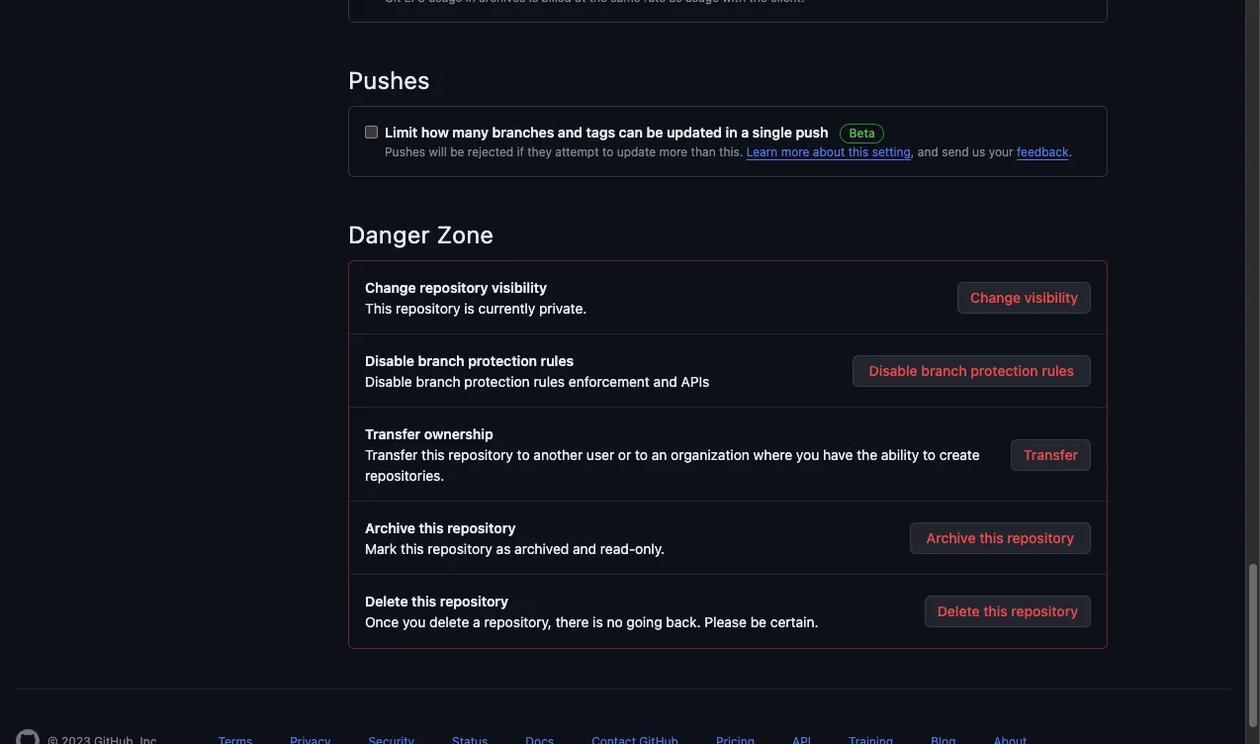 Task type: locate. For each thing, give the bounding box(es) containing it.
where
[[754, 446, 793, 463]]

to
[[603, 144, 614, 159], [517, 446, 530, 463], [635, 446, 648, 463], [923, 446, 936, 463]]

1 vertical spatial a
[[473, 614, 481, 630]]

beta
[[849, 126, 876, 141]]

0 horizontal spatial change
[[365, 279, 416, 296]]

repository up the delete this repository
[[1008, 529, 1075, 546]]

1 vertical spatial you
[[403, 614, 426, 630]]

0 vertical spatial be
[[647, 124, 663, 141]]

1 horizontal spatial delete
[[938, 603, 980, 619]]

how
[[421, 124, 449, 141]]

repository inside button
[[1012, 603, 1079, 619]]

us
[[973, 144, 986, 159]]

branch
[[418, 352, 465, 369], [922, 362, 967, 379], [416, 373, 461, 390]]

and inside disable branch protection rules disable branch protection rules enforcement and apis
[[654, 373, 678, 390]]

repository down archive this repository button
[[1012, 603, 1079, 619]]

and left apis
[[654, 373, 678, 390]]

1 horizontal spatial more
[[781, 144, 810, 159]]

2 horizontal spatial be
[[751, 614, 767, 630]]

change up the this
[[365, 279, 416, 296]]

to right or
[[635, 446, 648, 463]]

disable
[[365, 352, 415, 369], [869, 362, 918, 379], [365, 373, 412, 390]]

more
[[659, 144, 688, 159], [781, 144, 810, 159]]

rules inside button
[[1042, 362, 1075, 379]]

be inside delete this repository once you delete a repository, there is no going back. please be certain.
[[751, 614, 767, 630]]

repository inside transfer ownership transfer this repository to another user or to an organization where you         have the ability to create repositories.
[[449, 446, 513, 463]]

homepage image
[[16, 729, 40, 744]]

disable for disable branch protection rules disable branch protection rules enforcement and apis
[[365, 352, 415, 369]]

send
[[942, 144, 969, 159]]

transfer link
[[1011, 439, 1091, 471]]

protection down 'currently'
[[468, 352, 537, 369]]

danger zone
[[348, 221, 494, 248]]

than
[[691, 144, 716, 159]]

ownership
[[424, 425, 494, 442]]

change repository visibility this repository is currently private.
[[365, 279, 587, 317]]

0 horizontal spatial more
[[659, 144, 688, 159]]

1 vertical spatial is
[[593, 614, 603, 630]]

1 horizontal spatial you
[[796, 446, 820, 463]]

1 vertical spatial pushes
[[385, 144, 426, 159]]

disable for disable branch protection rules
[[869, 362, 918, 379]]

repository
[[420, 279, 488, 296], [396, 300, 461, 317], [449, 446, 513, 463], [447, 520, 516, 536], [1008, 529, 1075, 546], [428, 540, 493, 557], [440, 593, 509, 610], [1012, 603, 1079, 619]]

archive for archive this repository mark this repository as archived and read-only.
[[365, 520, 416, 536]]

delete this repository once you delete a repository, there is no going back. please be certain.
[[365, 593, 819, 630]]

rules down change visibility "popup button"
[[1042, 362, 1075, 379]]

disable inside button
[[869, 362, 918, 379]]

repository up the delete
[[440, 593, 509, 610]]

rules for disable branch protection rules
[[1042, 362, 1075, 379]]

you right "once"
[[403, 614, 426, 630]]

change up disable branch protection rules
[[971, 289, 1021, 306]]

pushes
[[348, 66, 430, 94], [385, 144, 426, 159]]

protection for disable branch protection rules
[[971, 362, 1039, 379]]

be
[[647, 124, 663, 141], [450, 144, 465, 159], [751, 614, 767, 630]]

please
[[705, 614, 747, 630]]

push
[[796, 124, 829, 141]]

this inside delete this repository once you delete a repository, there is no going back. please be certain.
[[412, 593, 437, 610]]

archive
[[365, 520, 416, 536], [927, 529, 976, 546]]

you left have
[[796, 446, 820, 463]]

and left read-
[[573, 540, 597, 557]]

a right in
[[741, 124, 749, 141]]

change inside change repository visibility this repository is currently private.
[[365, 279, 416, 296]]

have
[[823, 446, 853, 463]]

as
[[496, 540, 511, 557]]

0 horizontal spatial you
[[403, 614, 426, 630]]

many
[[453, 124, 489, 141]]

pushes up limit
[[348, 66, 430, 94]]

0 horizontal spatial is
[[464, 300, 475, 317]]

going
[[627, 614, 663, 630]]

1 horizontal spatial visibility
[[1025, 289, 1079, 306]]

0 vertical spatial pushes
[[348, 66, 430, 94]]

delete for delete this repository
[[938, 603, 980, 619]]

this down ownership on the left of page
[[422, 446, 445, 463]]

attempt
[[555, 144, 599, 159]]

delete
[[430, 614, 469, 630]]

you inside transfer ownership transfer this repository to another user or to an organization where you         have the ability to create repositories.
[[796, 446, 820, 463]]

is left 'currently'
[[464, 300, 475, 317]]

0 horizontal spatial archive
[[365, 520, 416, 536]]

the
[[857, 446, 878, 463]]

Limit how many branches and tags can be updated in a single push checkbox
[[365, 126, 378, 139]]

feedback
[[1017, 144, 1069, 159]]

delete down archive this repository button
[[938, 603, 980, 619]]

0 vertical spatial is
[[464, 300, 475, 317]]

danger
[[348, 221, 430, 248]]

1 horizontal spatial change
[[971, 289, 1021, 306]]

branch inside button
[[922, 362, 967, 379]]

organization
[[671, 446, 750, 463]]

archived
[[515, 540, 569, 557]]

in
[[726, 124, 738, 141]]

archive this repository mark this repository as archived and read-only.
[[365, 520, 665, 557]]

repository down ownership on the left of page
[[449, 446, 513, 463]]

protection
[[468, 352, 537, 369], [971, 362, 1039, 379], [464, 373, 530, 390]]

archive inside archive this repository mark this repository as archived and read-only.
[[365, 520, 416, 536]]

more down 'updated'
[[659, 144, 688, 159]]

repository inside delete this repository once you delete a repository, there is no going back. please be certain.
[[440, 593, 509, 610]]

rules
[[541, 352, 574, 369], [1042, 362, 1075, 379], [534, 373, 565, 390]]

visibility inside change repository visibility this repository is currently private.
[[492, 279, 547, 296]]

protection up ownership on the left of page
[[464, 373, 530, 390]]

be right please
[[751, 614, 767, 630]]

zone
[[437, 221, 494, 248]]

about
[[813, 144, 845, 159]]

change
[[365, 279, 416, 296], [971, 289, 1021, 306]]

visibility
[[492, 279, 547, 296], [1025, 289, 1079, 306]]

change inside "popup button"
[[971, 289, 1021, 306]]

archive for archive this repository
[[927, 529, 976, 546]]

2 vertical spatial be
[[751, 614, 767, 630]]

pushes for pushes will be rejected if they attempt to update more than this. learn more about this setting , and send us your feedback .
[[385, 144, 426, 159]]

is
[[464, 300, 475, 317], [593, 614, 603, 630]]

transfer
[[365, 425, 421, 442], [1024, 446, 1079, 463], [365, 446, 418, 463]]

pushes down limit
[[385, 144, 426, 159]]

branch up the create
[[922, 362, 967, 379]]

archive inside button
[[927, 529, 976, 546]]

branch down change repository visibility this repository is currently private.
[[418, 352, 465, 369]]

delete up "once"
[[365, 593, 408, 610]]

1 horizontal spatial is
[[593, 614, 603, 630]]

delete for delete this repository once you delete a repository, there is no going back. please be certain.
[[365, 593, 408, 610]]

more down push
[[781, 144, 810, 159]]

this inside button
[[980, 529, 1004, 546]]

be right can
[[647, 124, 663, 141]]

is left no
[[593, 614, 603, 630]]

0 horizontal spatial a
[[473, 614, 481, 630]]

protection inside button
[[971, 362, 1039, 379]]

this down the repositories.
[[419, 520, 444, 536]]

visibility inside "popup button"
[[1025, 289, 1079, 306]]

this
[[849, 144, 869, 159], [422, 446, 445, 463], [419, 520, 444, 536], [980, 529, 1004, 546], [401, 540, 424, 557], [412, 593, 437, 610], [984, 603, 1008, 619]]

you
[[796, 446, 820, 463], [403, 614, 426, 630]]

repository left as
[[428, 540, 493, 557]]

2 more from the left
[[781, 144, 810, 159]]

repository down zone
[[420, 279, 488, 296]]

delete
[[365, 593, 408, 610], [938, 603, 980, 619]]

this.
[[719, 144, 743, 159]]

repository inside button
[[1008, 529, 1075, 546]]

archive this repository button
[[910, 522, 1091, 554]]

user
[[587, 446, 615, 463]]

a right the delete
[[473, 614, 481, 630]]

no
[[607, 614, 623, 630]]

0 horizontal spatial be
[[450, 144, 465, 159]]

will
[[429, 144, 447, 159]]

this up the delete this repository
[[980, 529, 1004, 546]]

protection down change visibility "popup button"
[[971, 362, 1039, 379]]

mark
[[365, 540, 397, 557]]

enforcement
[[569, 373, 650, 390]]

this up the delete
[[412, 593, 437, 610]]

0 vertical spatial you
[[796, 446, 820, 463]]

archive up mark
[[365, 520, 416, 536]]

delete inside delete this repository once you delete a repository, there is no going back. please be certain.
[[365, 593, 408, 610]]

and
[[558, 124, 583, 141], [918, 144, 939, 159], [654, 373, 678, 390], [573, 540, 597, 557]]

0 horizontal spatial delete
[[365, 593, 408, 610]]

archive down the create
[[927, 529, 976, 546]]

be right will on the left top
[[450, 144, 465, 159]]

0 vertical spatial a
[[741, 124, 749, 141]]

delete inside button
[[938, 603, 980, 619]]

1 horizontal spatial archive
[[927, 529, 976, 546]]

tags
[[586, 124, 616, 141]]

read-
[[601, 540, 635, 557]]

is inside delete this repository once you delete a repository, there is no going back. please be certain.
[[593, 614, 603, 630]]

1 vertical spatial be
[[450, 144, 465, 159]]

delete this repository
[[938, 603, 1079, 619]]

1 horizontal spatial be
[[647, 124, 663, 141]]

rules down private.
[[541, 352, 574, 369]]

this down archive this repository button
[[984, 603, 1008, 619]]

branches
[[492, 124, 554, 141]]

0 horizontal spatial visibility
[[492, 279, 547, 296]]

a
[[741, 124, 749, 141], [473, 614, 481, 630]]



Task type: describe. For each thing, give the bounding box(es) containing it.
branch for disable branch protection rules
[[922, 362, 967, 379]]

private.
[[539, 300, 587, 317]]

or
[[618, 446, 632, 463]]

they
[[528, 144, 552, 159]]

1 horizontal spatial a
[[741, 124, 749, 141]]

change for change repository visibility this repository is currently private.
[[365, 279, 416, 296]]

learn
[[747, 144, 778, 159]]

single
[[753, 124, 793, 141]]

to left another
[[517, 446, 530, 463]]

branch up ownership on the left of page
[[416, 373, 461, 390]]

updated
[[667, 124, 722, 141]]

feedback link
[[1017, 144, 1069, 159]]

rules for disable branch protection rules disable branch protection rules enforcement and apis
[[541, 352, 574, 369]]

branch for disable branch protection rules disable branch protection rules enforcement and apis
[[418, 352, 465, 369]]

rejected
[[468, 144, 514, 159]]

to down limit how many branches and tags can be updated in a single push on the top of the page
[[603, 144, 614, 159]]

rules left enforcement
[[534, 373, 565, 390]]

an
[[652, 446, 667, 463]]

disable branch protection rules button
[[853, 355, 1091, 387]]

limit
[[385, 124, 418, 141]]

transfer ownership transfer this repository to another user or to an organization where you         have the ability to create repositories.
[[365, 425, 980, 484]]

change for change visibility
[[971, 289, 1021, 306]]

disable branch protection rules
[[869, 362, 1075, 379]]

transfer for transfer
[[1024, 446, 1079, 463]]

change visibility button
[[958, 282, 1091, 314]]

repository up as
[[447, 520, 516, 536]]

ability
[[882, 446, 920, 463]]

there
[[556, 614, 589, 630]]

to right ability
[[923, 446, 936, 463]]

disable branch protection rules disable branch protection rules enforcement and apis
[[365, 352, 710, 390]]

.
[[1069, 144, 1073, 159]]

and right ,
[[918, 144, 939, 159]]

pushes will be rejected if they attempt to update more than this. learn more about this setting , and send us your feedback .
[[385, 144, 1073, 159]]

can
[[619, 124, 643, 141]]

create
[[940, 446, 980, 463]]

this down beta
[[849, 144, 869, 159]]

this
[[365, 300, 392, 317]]

change visibility
[[971, 289, 1079, 306]]

is inside change repository visibility this repository is currently private.
[[464, 300, 475, 317]]

once
[[365, 614, 399, 630]]

setting
[[872, 144, 911, 159]]

a inside delete this repository once you delete a repository, there is no going back. please be certain.
[[473, 614, 481, 630]]

this right mark
[[401, 540, 424, 557]]

update
[[617, 144, 656, 159]]

this inside button
[[984, 603, 1008, 619]]

and inside archive this repository mark this repository as archived and read-only.
[[573, 540, 597, 557]]

and up attempt
[[558, 124, 583, 141]]

another
[[534, 446, 583, 463]]

protection for disable branch protection rules disable branch protection rules enforcement and apis
[[468, 352, 537, 369]]

delete this repository button
[[925, 596, 1091, 627]]

your
[[989, 144, 1014, 159]]

transfer for transfer ownership transfer this repository to another user or to an organization where you         have the ability to create repositories.
[[365, 425, 421, 442]]

this inside transfer ownership transfer this repository to another user or to an organization where you         have the ability to create repositories.
[[422, 446, 445, 463]]

certain.
[[771, 614, 819, 630]]

repositories.
[[365, 467, 445, 484]]

learn more about this setting link
[[747, 144, 911, 159]]

repository right the this
[[396, 300, 461, 317]]

pushes for pushes
[[348, 66, 430, 94]]

if
[[517, 144, 524, 159]]

you inside delete this repository once you delete a repository, there is no going back. please be certain.
[[403, 614, 426, 630]]

apis
[[681, 373, 710, 390]]

limit how many branches and tags can be updated in a single push
[[385, 124, 829, 141]]

currently
[[479, 300, 536, 317]]

,
[[911, 144, 915, 159]]

repository,
[[484, 614, 552, 630]]

archive this repository
[[927, 529, 1075, 546]]

only.
[[635, 540, 665, 557]]

1 more from the left
[[659, 144, 688, 159]]

back.
[[666, 614, 701, 630]]



Task type: vqa. For each thing, say whether or not it's contained in the screenshot.
dot fill image
no



